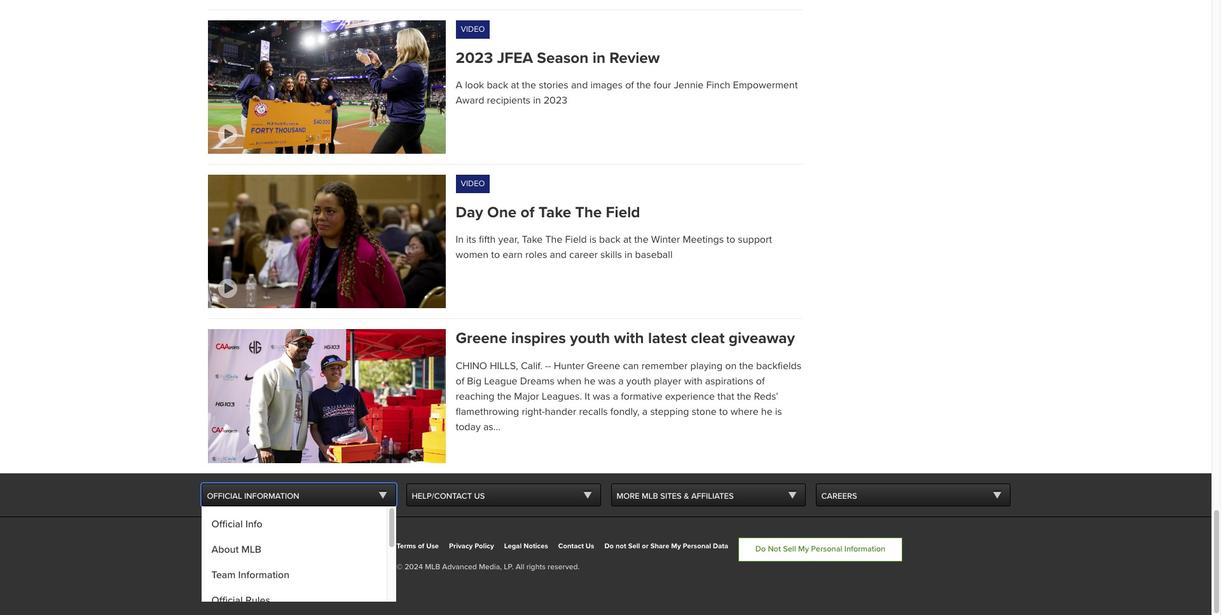 Task type: locate. For each thing, give the bounding box(es) containing it.
was up recalls
[[598, 375, 616, 388]]

remember
[[642, 360, 688, 373]]

in
[[456, 234, 464, 246]]

video up day
[[461, 179, 485, 189]]

information up connect with mlb
[[238, 569, 290, 582]]

to left support at the right top of page
[[727, 234, 735, 246]]

2 horizontal spatial in
[[625, 249, 633, 262]]

1 horizontal spatial back
[[599, 234, 621, 246]]

mlb right 2024
[[425, 563, 440, 572]]

of inside a look back at the stories and images of the four jennie finch empowerment award recipients in 2023
[[625, 79, 634, 92]]

0 vertical spatial the
[[575, 204, 602, 222]]

more
[[617, 492, 640, 502]]

the up 'baseball'
[[634, 234, 649, 246]]

official up mlb.com image
[[212, 518, 243, 531]]

0 vertical spatial a
[[619, 375, 624, 388]]

1 vertical spatial with
[[684, 375, 703, 388]]

in up images on the top of page
[[593, 49, 606, 67]]

season
[[537, 49, 589, 67]]

in inside 2023 jfea season in review link
[[593, 49, 606, 67]]

and right roles on the left of page
[[550, 249, 567, 262]]

0 horizontal spatial sell
[[628, 543, 640, 551]]

in right skills
[[625, 249, 633, 262]]

a up the 'fondly,'
[[613, 390, 618, 403]]

leagues.
[[542, 390, 582, 403]]

was right it
[[593, 390, 610, 403]]

reds'
[[754, 390, 778, 403]]

advanced
[[442, 563, 477, 572]]

the inside in its fifth year, take the field is back at the winter meetings to support women to earn roles and career skills in baseball
[[545, 234, 563, 246]]

at up recipients
[[511, 79, 519, 92]]

0 horizontal spatial greene
[[456, 330, 507, 348]]

1 horizontal spatial do
[[756, 545, 766, 555]]

back inside in its fifth year, take the field is back at the winter meetings to support women to earn roles and career skills in baseball
[[599, 234, 621, 246]]

0 horizontal spatial at
[[511, 79, 519, 92]]

at down day one of take the field link at top
[[623, 234, 632, 246]]

1 official from the top
[[212, 518, 243, 531]]

information inside do not sell or share my personal data do not sell my personal information
[[845, 545, 886, 555]]

back up skills
[[599, 234, 621, 246]]

sell right not
[[783, 545, 796, 555]]

greene inspires youth with latest cleat giveaway
[[456, 330, 795, 348]]

1 vertical spatial is
[[775, 406, 782, 418]]

of left use
[[418, 543, 425, 551]]

major
[[514, 390, 539, 403]]

2 vertical spatial in
[[625, 249, 633, 262]]

1 vertical spatial at
[[623, 234, 632, 246]]

1 vertical spatial take
[[522, 234, 543, 246]]

1 vertical spatial greene
[[587, 360, 620, 373]]

the inside in its fifth year, take the field is back at the winter meetings to support women to earn roles and career skills in baseball
[[634, 234, 649, 246]]

1 video from the top
[[461, 24, 485, 34]]

not
[[616, 543, 626, 551]]

video
[[461, 24, 485, 34], [461, 179, 485, 189]]

1 horizontal spatial greene
[[587, 360, 620, 373]]

notices
[[524, 543, 548, 551]]

field up in its fifth year, take the field is back at the winter meetings to support women to earn roles and career skills in baseball
[[606, 204, 640, 222]]

1 horizontal spatial the
[[575, 204, 602, 222]]

sell left or
[[628, 543, 640, 551]]

its
[[466, 234, 476, 246]]

youth up formative
[[626, 375, 652, 388]]

is
[[590, 234, 597, 246], [775, 406, 782, 418]]

team
[[212, 569, 236, 582]]

1 horizontal spatial information
[[845, 545, 886, 555]]

0 horizontal spatial and
[[550, 249, 567, 262]]

about
[[212, 544, 239, 557]]

field up career
[[565, 234, 587, 246]]

0 vertical spatial official
[[212, 518, 243, 531]]

to
[[727, 234, 735, 246], [491, 249, 500, 262], [719, 406, 728, 418]]

youth up the hunter
[[570, 330, 610, 348]]

to down 'that'
[[719, 406, 728, 418]]

2 vertical spatial to
[[719, 406, 728, 418]]

of right images on the top of page
[[625, 79, 634, 92]]

info
[[246, 518, 263, 531]]

1 horizontal spatial and
[[571, 79, 588, 92]]

© 2024 mlb advanced media, lp. all rights reserved.
[[397, 563, 580, 572]]

he
[[584, 375, 596, 388], [761, 406, 773, 418]]

he down reds'
[[761, 406, 773, 418]]

in down stories
[[533, 94, 541, 107]]

connect with mlb
[[201, 585, 286, 596]]

0 vertical spatial he
[[584, 375, 596, 388]]

0 horizontal spatial information
[[238, 569, 290, 582]]

0 horizontal spatial youth
[[570, 330, 610, 348]]

mlb up team information
[[241, 544, 261, 557]]

reserved.
[[548, 563, 580, 572]]

0 vertical spatial information
[[845, 545, 886, 555]]

0 vertical spatial youth
[[570, 330, 610, 348]]

0 vertical spatial greene
[[456, 330, 507, 348]]

he up it
[[584, 375, 596, 388]]

1 vertical spatial official
[[212, 595, 243, 607]]

2 vertical spatial with
[[245, 585, 267, 596]]

legal notices
[[504, 543, 548, 551]]

recipients
[[487, 94, 531, 107]]

official information
[[207, 492, 299, 502]]

is up career
[[590, 234, 597, 246]]

1 vertical spatial 2023
[[544, 94, 568, 107]]

0 vertical spatial with
[[614, 330, 644, 348]]

0 vertical spatial back
[[487, 79, 508, 92]]

personal right not
[[811, 545, 843, 555]]

mlb.com image
[[201, 538, 249, 562]]

2023 down stories
[[544, 94, 568, 107]]

official info link
[[201, 512, 386, 537]]

0 horizontal spatial in
[[533, 94, 541, 107]]

take
[[539, 204, 571, 222], [522, 234, 543, 246]]

information
[[845, 545, 886, 555], [238, 569, 290, 582]]

can
[[623, 360, 639, 373]]

my
[[671, 543, 681, 551], [798, 545, 809, 555]]

1 vertical spatial the
[[545, 234, 563, 246]]

personal
[[683, 543, 711, 551], [811, 545, 843, 555]]

0 vertical spatial at
[[511, 79, 519, 92]]

take inside in its fifth year, take the field is back at the winter meetings to support women to earn roles and career skills in baseball
[[522, 234, 543, 246]]

lp.
[[504, 563, 514, 572]]

contact
[[558, 543, 584, 551]]

my right not
[[798, 545, 809, 555]]

1 horizontal spatial at
[[623, 234, 632, 246]]

back
[[487, 79, 508, 92], [599, 234, 621, 246]]

legal notices link
[[504, 543, 548, 551]]

2023 up look
[[456, 49, 493, 67]]

with down team information
[[245, 585, 267, 596]]

-
[[545, 360, 548, 373], [548, 360, 551, 373]]

0 horizontal spatial field
[[565, 234, 587, 246]]

1 horizontal spatial youth
[[626, 375, 652, 388]]

1 vertical spatial and
[[550, 249, 567, 262]]

0 vertical spatial field
[[606, 204, 640, 222]]

at
[[511, 79, 519, 92], [623, 234, 632, 246]]

is inside in its fifth year, take the field is back at the winter meetings to support women to earn roles and career skills in baseball
[[590, 234, 597, 246]]

0 horizontal spatial the
[[545, 234, 563, 246]]

1 vertical spatial in
[[533, 94, 541, 107]]

a down can
[[619, 375, 624, 388]]

the up career
[[575, 204, 602, 222]]

winter
[[651, 234, 680, 246]]

1 vertical spatial back
[[599, 234, 621, 246]]

2 horizontal spatial with
[[684, 375, 703, 388]]

field
[[606, 204, 640, 222], [565, 234, 587, 246]]

career
[[569, 249, 598, 262]]

1 horizontal spatial is
[[775, 406, 782, 418]]

0 horizontal spatial with
[[245, 585, 267, 596]]

my right "share"
[[671, 543, 681, 551]]

right-
[[522, 406, 545, 418]]

stepping
[[650, 406, 689, 418]]

calif.
[[521, 360, 543, 373]]

help/contact us button
[[406, 484, 601, 507]]

four
[[654, 79, 671, 92]]

to left earn
[[491, 249, 500, 262]]

1 horizontal spatial 2023
[[544, 94, 568, 107]]

is down reds'
[[775, 406, 782, 418]]

0 vertical spatial in
[[593, 49, 606, 67]]

earn
[[503, 249, 523, 262]]

the
[[522, 79, 536, 92], [637, 79, 651, 92], [634, 234, 649, 246], [739, 360, 754, 373], [497, 390, 512, 403], [737, 390, 752, 403]]

the up roles on the left of page
[[545, 234, 563, 246]]

0 vertical spatial to
[[727, 234, 735, 246]]

0 horizontal spatial 2023
[[456, 49, 493, 67]]

0 vertical spatial is
[[590, 234, 597, 246]]

youth
[[570, 330, 610, 348], [626, 375, 652, 388]]

flamethrowing
[[456, 406, 519, 418]]

in
[[593, 49, 606, 67], [533, 94, 541, 107], [625, 249, 633, 262]]

and right stories
[[571, 79, 588, 92]]

roles
[[525, 249, 547, 262]]

with up the experience
[[684, 375, 703, 388]]

do not sell or share my personal data do not sell my personal information
[[605, 543, 886, 555]]

1 horizontal spatial field
[[606, 204, 640, 222]]

greene left can
[[587, 360, 620, 373]]

with
[[614, 330, 644, 348], [684, 375, 703, 388], [245, 585, 267, 596]]

one
[[487, 204, 517, 222]]

0 vertical spatial was
[[598, 375, 616, 388]]

back up recipients
[[487, 79, 508, 92]]

0 horizontal spatial do
[[605, 543, 614, 551]]

1 vertical spatial youth
[[626, 375, 652, 388]]

mlb left sites
[[642, 492, 658, 502]]

0 horizontal spatial is
[[590, 234, 597, 246]]

league
[[484, 375, 518, 388]]

baseball
[[635, 249, 673, 262]]

personal left data
[[683, 543, 711, 551]]

day
[[456, 204, 483, 222]]

2 video from the top
[[461, 179, 485, 189]]

1 horizontal spatial my
[[798, 545, 809, 555]]

1 - from the left
[[545, 360, 548, 373]]

1 vertical spatial field
[[565, 234, 587, 246]]

chino hills, calif. -- hunter greene can remember playing on the backfields of big league dreams when he was a youth player with aspirations of reaching the major leagues. it was a formative experience that the reds' flamethrowing right-hander recalls fondly, a stepping stone to where he is today as...
[[456, 360, 802, 434]]

stories
[[539, 79, 569, 92]]

1 vertical spatial information
[[238, 569, 290, 582]]

information down the careers
[[845, 545, 886, 555]]

year,
[[498, 234, 519, 246]]

greene
[[456, 330, 507, 348], [587, 360, 620, 373]]

1 vertical spatial video
[[461, 179, 485, 189]]

2023 jfea season in review
[[456, 49, 660, 67]]

of
[[625, 79, 634, 92], [521, 204, 535, 222], [456, 375, 465, 388], [756, 375, 765, 388], [418, 543, 425, 551]]

1 horizontal spatial he
[[761, 406, 773, 418]]

rules
[[246, 595, 270, 607]]

greene up chino
[[456, 330, 507, 348]]

in inside in its fifth year, take the field is back at the winter meetings to support women to earn roles and career skills in baseball
[[625, 249, 633, 262]]

a down formative
[[642, 406, 648, 418]]

and inside a look back at the stories and images of the four jennie finch empowerment award recipients in 2023
[[571, 79, 588, 92]]

back inside a look back at the stories and images of the four jennie finch empowerment award recipients in 2023
[[487, 79, 508, 92]]

0 vertical spatial video
[[461, 24, 485, 34]]

official info
[[212, 518, 263, 531]]

1 horizontal spatial personal
[[811, 545, 843, 555]]

hunter
[[554, 360, 584, 373]]

of up reds'
[[756, 375, 765, 388]]

sites
[[660, 492, 682, 502]]

with up can
[[614, 330, 644, 348]]

official information button
[[201, 484, 396, 507]]

2023 inside a look back at the stories and images of the four jennie finch empowerment award recipients in 2023
[[544, 94, 568, 107]]

in its fifth year, take the field is back at the winter meetings to support women to earn roles and career skills in baseball
[[456, 234, 772, 262]]

the left four
[[637, 79, 651, 92]]

legal
[[504, 543, 522, 551]]

1 vertical spatial to
[[491, 249, 500, 262]]

1 horizontal spatial in
[[593, 49, 606, 67]]

at inside in its fifth year, take the field is back at the winter meetings to support women to earn roles and career skills in baseball
[[623, 234, 632, 246]]

0 vertical spatial and
[[571, 79, 588, 92]]

official down 'team'
[[212, 595, 243, 607]]

boys and girls club of america image
[[254, 538, 386, 562]]

in inside a look back at the stories and images of the four jennie finch empowerment award recipients in 2023
[[533, 94, 541, 107]]

video up look
[[461, 24, 485, 34]]

0 vertical spatial 2023
[[456, 49, 493, 67]]

2 official from the top
[[212, 595, 243, 607]]

jennie
[[674, 79, 704, 92]]

official rules
[[212, 595, 270, 607]]

and inside in its fifth year, take the field is back at the winter meetings to support women to earn roles and career skills in baseball
[[550, 249, 567, 262]]

0 horizontal spatial back
[[487, 79, 508, 92]]

fondly,
[[611, 406, 640, 418]]

the
[[575, 204, 602, 222], [545, 234, 563, 246]]



Task type: vqa. For each thing, say whether or not it's contained in the screenshot.
'Advertisement' element
no



Task type: describe. For each thing, give the bounding box(es) containing it.
of right one
[[521, 204, 535, 222]]

contact us
[[558, 543, 594, 551]]

privacy policy
[[449, 543, 494, 551]]

official
[[207, 492, 242, 502]]

aspirations
[[705, 375, 754, 388]]

careers
[[822, 492, 857, 502]]

at inside a look back at the stories and images of the four jennie finch empowerment award recipients in 2023
[[511, 79, 519, 92]]

a look back at the stories and images of the four jennie finch empowerment award recipients in 2023
[[456, 79, 798, 107]]

help/contact
[[412, 492, 472, 502]]

video for day
[[461, 179, 485, 189]]

more mlb sites & affiliates
[[617, 492, 734, 502]]

team information link
[[201, 563, 386, 588]]

official rules link
[[201, 588, 386, 614]]

as...
[[483, 421, 501, 434]]

to inside "chino hills, calif. -- hunter greene can remember playing on the backfields of big league dreams when he was a youth player with aspirations of reaching the major leagues. it was a formative experience that the reds' flamethrowing right-hander recalls fondly, a stepping stone to where he is today as..."
[[719, 406, 728, 418]]

it
[[585, 390, 590, 403]]

media,
[[479, 563, 502, 572]]

experience
[[665, 390, 715, 403]]

data
[[713, 543, 729, 551]]

cleat
[[691, 330, 725, 348]]

finch
[[706, 79, 731, 92]]

latest
[[648, 330, 687, 348]]

look
[[465, 79, 484, 92]]

or
[[642, 543, 649, 551]]

the down 'league'
[[497, 390, 512, 403]]

2 vertical spatial a
[[642, 406, 648, 418]]

0 horizontal spatial he
[[584, 375, 596, 388]]

not
[[768, 545, 781, 555]]

recalls
[[579, 406, 608, 418]]

1 horizontal spatial with
[[614, 330, 644, 348]]

share
[[651, 543, 670, 551]]

of left big
[[456, 375, 465, 388]]

1 vertical spatial was
[[593, 390, 610, 403]]

greene inspires youth with latest cleat giveaway link
[[456, 330, 803, 348]]

do not sell or share my personal data link
[[605, 543, 729, 551]]

policy
[[475, 543, 494, 551]]

giveaway
[[729, 330, 795, 348]]

backfields
[[756, 360, 802, 373]]

the left stories
[[522, 79, 536, 92]]

skills
[[601, 249, 622, 262]]

is inside "chino hills, calif. -- hunter greene can remember playing on the backfields of big league dreams when he was a youth player with aspirations of reaching the major leagues. it was a formative experience that the reds' flamethrowing right-hander recalls fondly, a stepping stone to where he is today as..."
[[775, 406, 782, 418]]

fifth
[[479, 234, 496, 246]]

do not sell my personal information button
[[739, 538, 903, 562]]

0 horizontal spatial my
[[671, 543, 681, 551]]

dreams
[[520, 375, 555, 388]]

reaching
[[456, 390, 495, 403]]

contact us link
[[558, 543, 594, 551]]

terms of use
[[397, 543, 439, 551]]

jfea
[[497, 49, 533, 67]]

youth inside the greene inspires youth with latest cleat giveaway link
[[570, 330, 610, 348]]

chino
[[456, 360, 487, 373]]

1 vertical spatial he
[[761, 406, 773, 418]]

about mlb
[[212, 544, 261, 557]]

with inside "chino hills, calif. -- hunter greene can remember playing on the backfields of big league dreams when he was a youth player with aspirations of reaching the major leagues. it was a formative experience that the reds' flamethrowing right-hander recalls fondly, a stepping stone to where he is today as..."
[[684, 375, 703, 388]]

use
[[426, 543, 439, 551]]

player
[[654, 375, 682, 388]]

field inside in its fifth year, take the field is back at the winter meetings to support women to earn roles and career skills in baseball
[[565, 234, 587, 246]]

the right on
[[739, 360, 754, 373]]

greene inside "chino hills, calif. -- hunter greene can remember playing on the backfields of big league dreams when he was a youth player with aspirations of reaching the major leagues. it was a formative experience that the reds' flamethrowing right-hander recalls fondly, a stepping stone to where he is today as..."
[[587, 360, 620, 373]]

meetings
[[683, 234, 724, 246]]

today
[[456, 421, 481, 434]]

mlb inside dropdown button
[[642, 492, 658, 502]]

images
[[591, 79, 623, 92]]

the up where
[[737, 390, 752, 403]]

that
[[718, 390, 735, 403]]

0 vertical spatial take
[[539, 204, 571, 222]]

official for official rules
[[212, 595, 243, 607]]

terms of use link
[[397, 543, 439, 551]]

when
[[557, 375, 582, 388]]

2 - from the left
[[548, 360, 551, 373]]

careers button
[[816, 484, 1011, 507]]

review
[[610, 49, 660, 67]]

hills,
[[490, 360, 518, 373]]

©
[[397, 563, 403, 572]]

formative
[[621, 390, 663, 403]]

youth inside "chino hills, calif. -- hunter greene can remember playing on the backfields of big league dreams when he was a youth player with aspirations of reaching the major leagues. it was a formative experience that the reds' flamethrowing right-hander recalls fondly, a stepping stone to where he is today as..."
[[626, 375, 652, 388]]

0 horizontal spatial personal
[[683, 543, 711, 551]]

privacy policy link
[[449, 543, 494, 551]]

&
[[684, 492, 689, 502]]

on
[[725, 360, 737, 373]]

inspires
[[511, 330, 566, 348]]

1 horizontal spatial sell
[[783, 545, 796, 555]]

us
[[586, 543, 594, 551]]

support
[[738, 234, 772, 246]]

video for 2023
[[461, 24, 485, 34]]

more mlb sites & affiliates button
[[611, 484, 806, 507]]

1 vertical spatial a
[[613, 390, 618, 403]]

empowerment
[[733, 79, 798, 92]]

official for official info
[[212, 518, 243, 531]]

us
[[474, 492, 485, 502]]

all
[[516, 563, 525, 572]]

where
[[731, 406, 759, 418]]

terms
[[397, 543, 416, 551]]

award
[[456, 94, 484, 107]]

2024
[[405, 563, 423, 572]]

playing
[[691, 360, 723, 373]]

mlb down team information
[[269, 585, 286, 596]]



